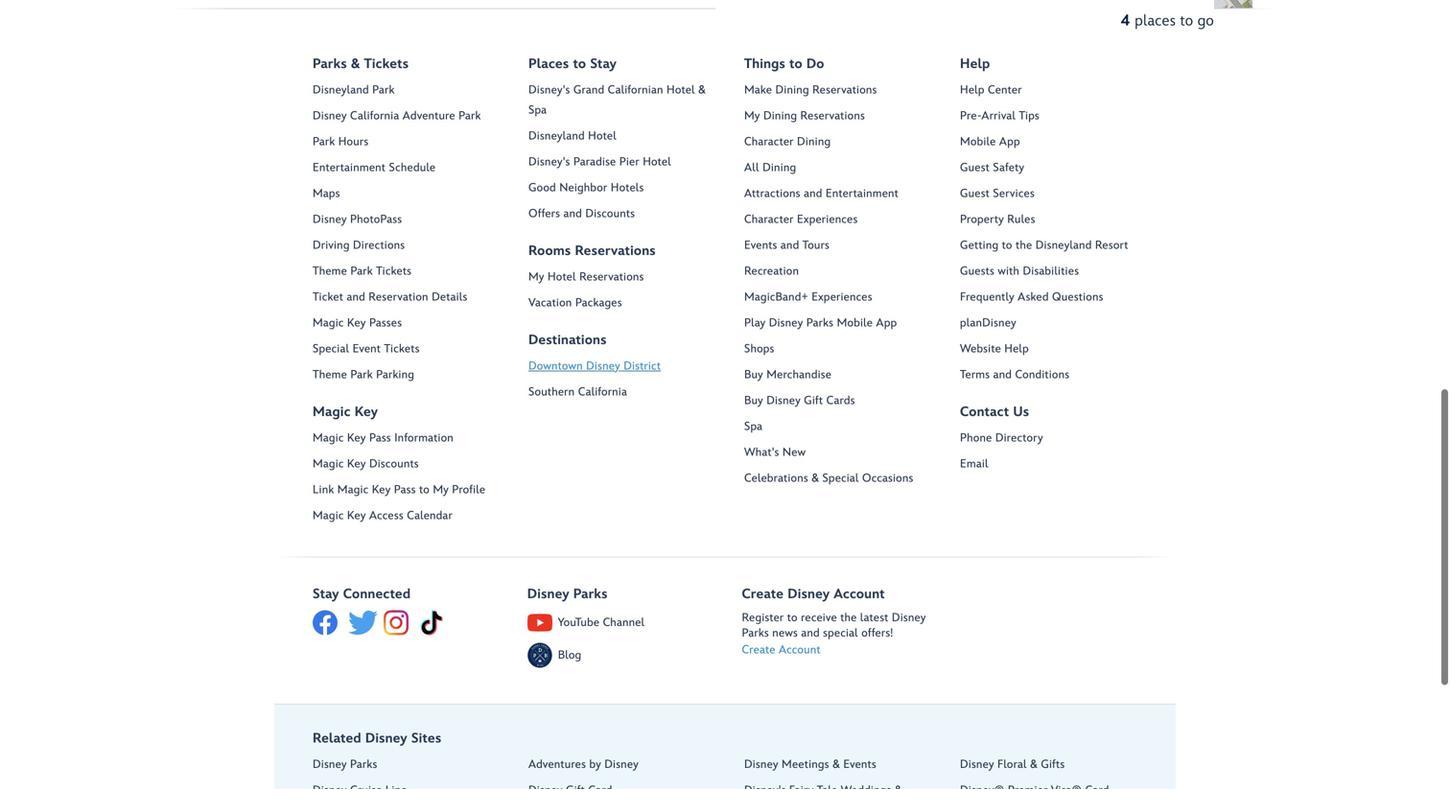 Task type: locate. For each thing, give the bounding box(es) containing it.
0 vertical spatial entertainment
[[313, 161, 386, 175]]

1 vertical spatial character
[[745, 212, 794, 226]]

2 horizontal spatial disneyland
[[1036, 238, 1092, 252]]

0 horizontal spatial discounts
[[369, 457, 419, 471]]

hotel right the pier
[[643, 155, 672, 169]]

california
[[350, 109, 399, 123], [578, 385, 627, 399]]

the inside create disney account register to receive the latest disney parks news and special offers! create account
[[841, 611, 857, 625]]

hotel up the vacation
[[548, 270, 576, 284]]

theme for theme park parking
[[313, 368, 347, 382]]

my for my dining reservations
[[745, 109, 760, 123]]

reservations for my dining reservations
[[801, 109, 865, 123]]

my hotel reservations
[[529, 270, 644, 284]]

parks inside the things to do element
[[807, 316, 834, 330]]

instagram image
[[384, 611, 409, 636]]

guest
[[960, 161, 990, 175], [960, 187, 990, 200]]

help
[[960, 56, 991, 72], [960, 83, 985, 97], [1005, 342, 1029, 356]]

my
[[745, 109, 760, 123], [529, 270, 545, 284], [433, 483, 449, 497]]

meetings
[[782, 758, 830, 772]]

key down magic key pass information
[[347, 457, 366, 471]]

disneyland
[[313, 83, 369, 97], [529, 129, 585, 143], [1036, 238, 1092, 252]]

1 horizontal spatial entertainment
[[826, 187, 899, 200]]

tickets inside theme park tickets link
[[376, 264, 412, 278]]

0 vertical spatial buy
[[745, 368, 764, 382]]

0 horizontal spatial disneyland
[[313, 83, 369, 97]]

hotel
[[667, 83, 695, 97], [588, 129, 617, 143], [643, 155, 672, 169], [548, 270, 576, 284]]

disney parks inside "element"
[[527, 587, 608, 602]]

disney parks for disney parks link
[[313, 758, 378, 772]]

0 vertical spatial disney's
[[529, 83, 570, 97]]

events and tours
[[745, 238, 830, 252]]

events and tours link
[[745, 235, 932, 256]]

attractions and entertainment link
[[745, 184, 932, 204]]

0 horizontal spatial spa
[[529, 103, 547, 117]]

good neighbor hotels link
[[529, 178, 716, 198]]

magic down magic key discounts
[[338, 483, 369, 497]]

my down rooms
[[529, 270, 545, 284]]

disney up park hours
[[313, 109, 347, 123]]

1 horizontal spatial stay
[[590, 56, 617, 72]]

0 vertical spatial theme
[[313, 264, 347, 278]]

create down news at the right of the page
[[742, 643, 776, 657]]

key left access
[[347, 509, 366, 523]]

discounts inside places to stay element
[[586, 207, 635, 221]]

0 vertical spatial pass
[[369, 431, 391, 445]]

and inside parks & tickets element
[[347, 290, 365, 304]]

4 places to go
[[1121, 12, 1215, 30]]

reservations down make dining reservations link
[[801, 109, 865, 123]]

main content containing 4
[[198, 0, 1253, 33]]

pass down magic key discounts link
[[394, 483, 416, 497]]

0 horizontal spatial app
[[876, 316, 897, 330]]

1 vertical spatial mobile
[[837, 316, 873, 330]]

1 horizontal spatial special
[[823, 472, 859, 485]]

2 horizontal spatial my
[[745, 109, 760, 123]]

magic up link
[[313, 457, 344, 471]]

california inside disney california adventure park link
[[350, 109, 399, 123]]

places
[[529, 56, 569, 72]]

parks & tickets element
[[313, 80, 529, 385]]

0 vertical spatial my
[[745, 109, 760, 123]]

parks down the register
[[742, 626, 769, 640]]

discounts inside magic key 'element'
[[369, 457, 419, 471]]

discounts for offers and discounts
[[586, 207, 635, 221]]

disney down related
[[313, 758, 347, 772]]

what's new link
[[745, 443, 932, 463]]

create account link
[[742, 642, 934, 658]]

directions
[[353, 238, 405, 252]]

1 horizontal spatial my
[[529, 270, 545, 284]]

disney's for disney's grand californian hotel & spa
[[529, 83, 570, 97]]

california for parks & tickets
[[350, 109, 399, 123]]

to up with
[[1002, 238, 1013, 252]]

hotel inside 'link'
[[548, 270, 576, 284]]

spa inside disney's grand californian hotel & spa
[[529, 103, 547, 117]]

character for character dining
[[745, 135, 794, 149]]

pier
[[620, 155, 640, 169]]

hotel inside disney's grand californian hotel & spa
[[667, 83, 695, 97]]

to inside help element
[[1002, 238, 1013, 252]]

1 vertical spatial events
[[844, 758, 877, 772]]

to up news at the right of the page
[[788, 611, 798, 625]]

1 horizontal spatial disneyland
[[529, 129, 585, 143]]

key for magic key pass information
[[347, 431, 366, 445]]

mobile inside help element
[[960, 135, 996, 149]]

tickets up disneyland park link
[[364, 56, 409, 72]]

1 vertical spatial pass
[[394, 483, 416, 497]]

character inside character dining link
[[745, 135, 794, 149]]

help up terms and conditions
[[1005, 342, 1029, 356]]

0 horizontal spatial california
[[350, 109, 399, 123]]

things to do element
[[745, 80, 960, 489]]

parks & tickets
[[313, 56, 409, 72]]

tiktok image
[[419, 611, 444, 636]]

disney's inside disney's grand californian hotel & spa
[[529, 83, 570, 97]]

occasions
[[863, 472, 914, 485]]

2 disney's from the top
[[529, 155, 570, 169]]

guest services link
[[960, 184, 1148, 204]]

parks up youtube channel link
[[574, 587, 608, 602]]

park right adventure
[[459, 109, 481, 123]]

dining up attractions
[[763, 161, 797, 175]]

key inside 'magic key passes' link
[[347, 316, 366, 330]]

park up disney california adventure park
[[372, 83, 395, 97]]

discounts
[[586, 207, 635, 221], [369, 457, 419, 471]]

disney inside "element"
[[527, 587, 570, 602]]

disneyland hotel
[[529, 129, 617, 143]]

to
[[1181, 12, 1194, 30], [573, 56, 586, 72], [790, 56, 803, 72], [1002, 238, 1013, 252], [419, 483, 430, 497], [788, 611, 798, 625]]

1 horizontal spatial the
[[1016, 238, 1033, 252]]

help element
[[960, 80, 1176, 385]]

california for destinations
[[578, 385, 627, 399]]

and for offers
[[564, 207, 582, 221]]

1 vertical spatial create
[[742, 643, 776, 657]]

to left do
[[790, 56, 803, 72]]

places to stay
[[529, 56, 617, 72]]

my down make
[[745, 109, 760, 123]]

things
[[745, 56, 786, 72]]

0 vertical spatial tickets
[[364, 56, 409, 72]]

sites
[[412, 731, 442, 747]]

twitter image
[[348, 611, 378, 636]]

1 vertical spatial help
[[960, 83, 985, 97]]

places
[[1135, 12, 1176, 30]]

and down receive
[[801, 626, 820, 640]]

mobile down magicband+ experiences link
[[837, 316, 873, 330]]

key for magic key discounts
[[347, 457, 366, 471]]

0 horizontal spatial pass
[[369, 431, 391, 445]]

my for my hotel reservations
[[529, 270, 545, 284]]

experiences for character experiences
[[797, 212, 858, 226]]

0 horizontal spatial special
[[313, 342, 349, 356]]

celebrations
[[745, 472, 809, 485]]

buy
[[745, 368, 764, 382], [745, 394, 764, 408]]

and left tours
[[781, 238, 800, 252]]

discounts up 'link magic key pass to my profile'
[[369, 457, 419, 471]]

0 vertical spatial character
[[745, 135, 794, 149]]

disneyland inside places to stay element
[[529, 129, 585, 143]]

character down attractions
[[745, 212, 794, 226]]

connected
[[343, 587, 411, 602]]

theme for theme park tickets
[[313, 264, 347, 278]]

events right meetings
[[844, 758, 877, 772]]

buy down the shops
[[745, 368, 764, 382]]

youtube channel image
[[527, 611, 552, 636]]

character
[[745, 135, 794, 149], [745, 212, 794, 226]]

key inside magic key access calendar link
[[347, 509, 366, 523]]

0 vertical spatial special
[[313, 342, 349, 356]]

2 create from the top
[[742, 643, 776, 657]]

profile
[[452, 483, 486, 497]]

1 vertical spatial stay
[[313, 587, 339, 602]]

1 horizontal spatial discounts
[[586, 207, 635, 221]]

contact us
[[960, 404, 1030, 420]]

spa
[[529, 103, 547, 117], [745, 420, 763, 434]]

&
[[351, 56, 360, 72], [699, 83, 706, 97], [812, 472, 819, 485], [833, 758, 840, 772], [1031, 758, 1038, 772]]

adventures by disney link
[[529, 755, 716, 775]]

0 vertical spatial events
[[745, 238, 778, 252]]

1 guest from the top
[[960, 161, 990, 175]]

special left event
[[313, 342, 349, 356]]

plandisney link
[[960, 313, 1148, 333]]

0 vertical spatial disney parks
[[527, 587, 608, 602]]

0 vertical spatial guest
[[960, 161, 990, 175]]

entertainment inside parks & tickets element
[[313, 161, 386, 175]]

disney up disney parks link
[[365, 731, 408, 747]]

magic for magic key passes
[[313, 316, 344, 330]]

pass inside link magic key pass to my profile link
[[394, 483, 416, 497]]

park hours link
[[313, 132, 500, 152]]

reservations up my dining reservations link
[[813, 83, 877, 97]]

0 horizontal spatial entertainment
[[313, 161, 386, 175]]

1 vertical spatial tickets
[[376, 264, 412, 278]]

guests
[[960, 264, 995, 278]]

disneyland inside parks & tickets element
[[313, 83, 369, 97]]

park for theme park tickets
[[351, 264, 373, 278]]

0 horizontal spatial mobile
[[837, 316, 873, 330]]

tickets inside special event tickets link
[[384, 342, 420, 356]]

stay
[[590, 56, 617, 72], [313, 587, 339, 602]]

key up special event tickets
[[347, 316, 366, 330]]

1 vertical spatial app
[[876, 316, 897, 330]]

disney parks up youtube
[[527, 587, 608, 602]]

character for character experiences
[[745, 212, 794, 226]]

disney up youtube channel image
[[527, 587, 570, 602]]

adventure
[[403, 109, 455, 123]]

park down special event tickets
[[351, 368, 373, 382]]

1 character from the top
[[745, 135, 794, 149]]

experiences down attractions and entertainment
[[797, 212, 858, 226]]

magic for magic key
[[313, 404, 351, 420]]

1 buy from the top
[[745, 368, 764, 382]]

key inside magic key discounts link
[[347, 457, 366, 471]]

my dining reservations link
[[745, 106, 932, 126]]

2 buy from the top
[[745, 394, 764, 408]]

to up calendar
[[419, 483, 430, 497]]

1 vertical spatial discounts
[[369, 457, 419, 471]]

downtown disney district link
[[529, 356, 716, 377]]

tickets down 'magic key passes' link
[[384, 342, 420, 356]]

my inside the things to do element
[[745, 109, 760, 123]]

entertainment inside the things to do element
[[826, 187, 899, 200]]

1 horizontal spatial california
[[578, 385, 627, 399]]

and up the magic key passes
[[347, 290, 365, 304]]

magic
[[313, 316, 344, 330], [313, 404, 351, 420], [313, 431, 344, 445], [313, 457, 344, 471], [338, 483, 369, 497], [313, 509, 344, 523]]

discounts down the good neighbor hotels link
[[586, 207, 635, 221]]

spa inside the things to do element
[[745, 420, 763, 434]]

disney california adventure park link
[[313, 106, 500, 126]]

disney parks element
[[527, 585, 742, 673]]

1 horizontal spatial spa
[[745, 420, 763, 434]]

dining down 'things to do'
[[776, 83, 810, 97]]

guest for guest services
[[960, 187, 990, 200]]

magic down magic key
[[313, 431, 344, 445]]

vacation
[[529, 296, 572, 310]]

0 vertical spatial spa
[[529, 103, 547, 117]]

phone directory
[[960, 431, 1044, 445]]

experiences down recreation link
[[812, 290, 873, 304]]

0 horizontal spatial disney parks
[[313, 758, 378, 772]]

facebook image
[[313, 611, 338, 636]]

0 vertical spatial disneyland
[[313, 83, 369, 97]]

character up all dining
[[745, 135, 794, 149]]

0 horizontal spatial my
[[433, 483, 449, 497]]

create disney account element
[[742, 585, 957, 658]]

shops
[[745, 342, 775, 356]]

disney's up good
[[529, 155, 570, 169]]

1 vertical spatial my
[[529, 270, 545, 284]]

to up grand
[[573, 56, 586, 72]]

pre-
[[960, 109, 982, 123]]

0 vertical spatial the
[[1016, 238, 1033, 252]]

2 theme from the top
[[313, 368, 347, 382]]

terms and conditions link
[[960, 365, 1148, 385]]

0 vertical spatial app
[[1000, 135, 1021, 149]]

california down downtown disney district
[[578, 385, 627, 399]]

1 vertical spatial disney's
[[529, 155, 570, 169]]

merchandise
[[767, 368, 832, 382]]

to inside create disney account register to receive the latest disney parks news and special offers! create account
[[788, 611, 798, 625]]

1 vertical spatial disney parks
[[313, 758, 378, 772]]

1 theme from the top
[[313, 264, 347, 278]]

events up "recreation"
[[745, 238, 778, 252]]

key inside link magic key pass to my profile link
[[372, 483, 391, 497]]

magic down the ticket
[[313, 316, 344, 330]]

magic key discounts
[[313, 457, 419, 471]]

and down neighbor
[[564, 207, 582, 221]]

key up magic key pass information
[[355, 404, 378, 420]]

create disney account register to receive the latest disney parks news and special offers! create account
[[742, 587, 926, 657]]

disneyland up the paradise at the left of the page
[[529, 129, 585, 143]]

the down rules
[[1016, 238, 1033, 252]]

disneyland down property rules link
[[1036, 238, 1092, 252]]

disneyland park link
[[313, 80, 500, 100]]

theme down driving
[[313, 264, 347, 278]]

my hotel reservations link
[[529, 267, 716, 287]]

all dining link
[[745, 158, 932, 178]]

magic inside parks & tickets element
[[313, 316, 344, 330]]

spa up disneyland hotel
[[529, 103, 547, 117]]

0 horizontal spatial the
[[841, 611, 857, 625]]

my inside 'link'
[[529, 270, 545, 284]]

disney inside destinations element
[[586, 359, 621, 373]]

1 vertical spatial special
[[823, 472, 859, 485]]

create
[[742, 587, 784, 602], [742, 643, 776, 657]]

to inside main content
[[1181, 12, 1194, 30]]

resort
[[1096, 238, 1129, 252]]

magic key
[[313, 404, 378, 420]]

stay connected
[[313, 587, 411, 602]]

california down disneyland park
[[350, 109, 399, 123]]

youtube channel link
[[527, 611, 645, 636]]

help up help center on the top of page
[[960, 56, 991, 72]]

0 horizontal spatial account
[[779, 643, 821, 657]]

parks inside create disney account register to receive the latest disney parks news and special offers! create account
[[742, 626, 769, 640]]

key up magic key discounts
[[347, 431, 366, 445]]

0 vertical spatial experiences
[[797, 212, 858, 226]]

main content
[[198, 0, 1253, 33]]

1 vertical spatial disneyland
[[529, 129, 585, 143]]

places to stay element
[[529, 80, 745, 224]]

1 horizontal spatial app
[[1000, 135, 1021, 149]]

guest up "property"
[[960, 187, 990, 200]]

spa up the what's
[[745, 420, 763, 434]]

my left profile
[[433, 483, 449, 497]]

account down news at the right of the page
[[779, 643, 821, 657]]

disney's down places
[[529, 83, 570, 97]]

latest
[[861, 611, 889, 625]]

2 vertical spatial disneyland
[[1036, 238, 1092, 252]]

help up "pre-"
[[960, 83, 985, 97]]

1 vertical spatial california
[[578, 385, 627, 399]]

theme park parking
[[313, 368, 414, 382]]

special down what's new link
[[823, 472, 859, 485]]

1 horizontal spatial mobile
[[960, 135, 996, 149]]

reservations up vacation packages link
[[580, 270, 644, 284]]

california inside southern california link
[[578, 385, 627, 399]]

cards
[[827, 394, 855, 408]]

and inside create disney account register to receive the latest disney parks news and special offers! create account
[[801, 626, 820, 640]]

good
[[529, 181, 556, 195]]

frequently asked questions link
[[960, 287, 1148, 307]]

offers
[[529, 207, 560, 221]]

stay up facebook image
[[313, 587, 339, 602]]

pass inside the magic key pass information link
[[369, 431, 391, 445]]

magic key access calendar link
[[313, 506, 500, 526]]

1 vertical spatial the
[[841, 611, 857, 625]]

and inside places to stay element
[[564, 207, 582, 221]]

celebrations & special occasions
[[745, 472, 914, 485]]

0 vertical spatial help
[[960, 56, 991, 72]]

1 vertical spatial buy
[[745, 394, 764, 408]]

0 horizontal spatial stay
[[313, 587, 339, 602]]

disney parks down related
[[313, 758, 378, 772]]

parks
[[313, 56, 347, 72], [807, 316, 834, 330], [574, 587, 608, 602], [742, 626, 769, 640], [350, 758, 378, 772]]

magic down the "theme park parking"
[[313, 404, 351, 420]]

key up magic key access calendar
[[372, 483, 391, 497]]

hotel right californian
[[667, 83, 695, 97]]

reservations inside 'link'
[[580, 270, 644, 284]]

1 vertical spatial theme
[[313, 368, 347, 382]]

key for magic key
[[355, 404, 378, 420]]

stay up grand
[[590, 56, 617, 72]]

0 horizontal spatial events
[[745, 238, 778, 252]]

by
[[590, 758, 601, 772]]

key
[[347, 316, 366, 330], [355, 404, 378, 420], [347, 431, 366, 445], [347, 457, 366, 471], [372, 483, 391, 497], [347, 509, 366, 523]]

to left 'go'
[[1181, 12, 1194, 30]]

theme park tickets link
[[313, 261, 500, 282]]

directory
[[996, 431, 1044, 445]]

0 vertical spatial discounts
[[586, 207, 635, 221]]

entertainment down all dining link
[[826, 187, 899, 200]]

access
[[369, 509, 404, 523]]

and inside help element
[[994, 368, 1012, 382]]

0 vertical spatial california
[[350, 109, 399, 123]]

1 horizontal spatial pass
[[394, 483, 416, 497]]

guest safety link
[[960, 158, 1148, 178]]

0 vertical spatial create
[[742, 587, 784, 602]]

2 guest from the top
[[960, 187, 990, 200]]

1 vertical spatial experiences
[[812, 290, 873, 304]]

guest down mobile app
[[960, 161, 990, 175]]

& left make
[[699, 83, 706, 97]]

tickets up ticket and reservation details at the top
[[376, 264, 412, 278]]

theme
[[313, 264, 347, 278], [313, 368, 347, 382]]

tickets for special event tickets
[[384, 342, 420, 356]]

buy inside "link"
[[745, 368, 764, 382]]

and down website help
[[994, 368, 1012, 382]]

character dining link
[[745, 132, 932, 152]]

register
[[742, 611, 784, 625]]

hotels
[[611, 181, 644, 195]]

1 vertical spatial account
[[779, 643, 821, 657]]

reservations
[[813, 83, 877, 97], [801, 109, 865, 123], [575, 243, 656, 259], [580, 270, 644, 284]]

disneyland down parks & tickets
[[313, 83, 369, 97]]

1 vertical spatial spa
[[745, 420, 763, 434]]

1 horizontal spatial disney parks
[[527, 587, 608, 602]]

gifts
[[1041, 758, 1065, 772]]

theme up magic key
[[313, 368, 347, 382]]

1 create from the top
[[742, 587, 784, 602]]

and for attractions
[[804, 187, 823, 200]]

1 disney's from the top
[[529, 83, 570, 97]]

magic key access calendar
[[313, 509, 453, 523]]

create up the register
[[742, 587, 784, 602]]

key inside the magic key pass information link
[[347, 431, 366, 445]]

the up special
[[841, 611, 857, 625]]

1 vertical spatial entertainment
[[826, 187, 899, 200]]

0 vertical spatial mobile
[[960, 135, 996, 149]]

magic key element
[[313, 428, 529, 526]]

0 vertical spatial account
[[834, 587, 885, 602]]

disney up southern california link
[[586, 359, 621, 373]]

2 vertical spatial tickets
[[384, 342, 420, 356]]

& down what's new link
[[812, 472, 819, 485]]

app up safety
[[1000, 135, 1021, 149]]

ticket and reservation details
[[313, 290, 468, 304]]

entertainment down hours on the top left of the page
[[313, 161, 386, 175]]

2 vertical spatial my
[[433, 483, 449, 497]]

1 vertical spatial guest
[[960, 187, 990, 200]]

2 character from the top
[[745, 212, 794, 226]]

character inside character experiences link
[[745, 212, 794, 226]]

0 vertical spatial stay
[[590, 56, 617, 72]]

character experiences link
[[745, 210, 932, 230]]



Task type: describe. For each thing, give the bounding box(es) containing it.
play disney parks mobile app link
[[745, 313, 932, 333]]

special inside the things to do element
[[823, 472, 859, 485]]

all
[[745, 161, 760, 175]]

attractions and entertainment
[[745, 187, 899, 200]]

website help
[[960, 342, 1029, 356]]

southern california link
[[529, 382, 716, 402]]

disney floral & gifts
[[960, 758, 1065, 772]]

tickets for theme park tickets
[[376, 264, 412, 278]]

disney down buy merchandise
[[767, 394, 801, 408]]

4
[[1121, 12, 1131, 30]]

offers and discounts link
[[529, 204, 716, 224]]

disney meetings & events
[[745, 758, 877, 772]]

reservations for make dining reservations
[[813, 83, 877, 97]]

disneyland hotel link
[[529, 126, 716, 146]]

theme park parking link
[[313, 365, 500, 385]]

channel
[[603, 616, 645, 630]]

offers!
[[862, 626, 894, 640]]

celebrations & special occasions link
[[745, 469, 932, 489]]

disneyland park
[[313, 83, 395, 97]]

magic for magic key discounts
[[313, 457, 344, 471]]

and for terms
[[994, 368, 1012, 382]]

my inside magic key 'element'
[[433, 483, 449, 497]]

buy for buy disney gift cards
[[745, 394, 764, 408]]

disney up driving
[[313, 212, 347, 226]]

2 vertical spatial help
[[1005, 342, 1029, 356]]

do
[[807, 56, 825, 72]]

asked
[[1018, 290, 1049, 304]]

park hours
[[313, 135, 369, 149]]

recreation link
[[745, 261, 932, 282]]

app inside help element
[[1000, 135, 1021, 149]]

help for help
[[960, 56, 991, 72]]

& inside disney's grand californian hotel & spa
[[699, 83, 706, 97]]

disney left floral
[[960, 758, 995, 772]]

rooms
[[529, 243, 571, 259]]

frequently
[[960, 290, 1015, 304]]

related disney sites
[[313, 731, 442, 747]]

tours
[[803, 238, 830, 252]]

reservations for my hotel reservations
[[580, 270, 644, 284]]

my dining reservations
[[745, 109, 865, 123]]

getting
[[960, 238, 999, 252]]

downtown disney district
[[529, 359, 661, 373]]

center
[[988, 83, 1022, 97]]

what's new
[[745, 446, 806, 460]]

services
[[993, 187, 1035, 200]]

special inside parks & tickets element
[[313, 342, 349, 356]]

stay inside stay connected element
[[313, 587, 339, 602]]

blog
[[558, 649, 582, 662]]

character dining
[[745, 135, 831, 149]]

app inside the things to do element
[[876, 316, 897, 330]]

website
[[960, 342, 1002, 356]]

buy for buy merchandise
[[745, 368, 764, 382]]

disney right by
[[605, 758, 639, 772]]

schedule
[[389, 161, 436, 175]]

terms and conditions
[[960, 368, 1070, 382]]

terms
[[960, 368, 990, 382]]

disney meetings & events link
[[745, 755, 932, 775]]

buy disney gift cards
[[745, 394, 855, 408]]

plandisney
[[960, 316, 1017, 330]]

disney's grand californian hotel & spa
[[529, 83, 706, 117]]

to inside magic key 'element'
[[419, 483, 430, 497]]

1 horizontal spatial account
[[834, 587, 885, 602]]

disneyland for disneyland park
[[313, 83, 369, 97]]

mobile app link
[[960, 132, 1148, 152]]

getting to the disneyland resort link
[[960, 235, 1148, 256]]

with
[[998, 264, 1020, 278]]

link magic key pass to my profile link
[[313, 480, 500, 500]]

tickets for parks & tickets
[[364, 56, 409, 72]]

property rules
[[960, 212, 1036, 226]]

buy merchandise link
[[745, 365, 932, 385]]

help for help center
[[960, 83, 985, 97]]

details
[[432, 290, 468, 304]]

offers and discounts
[[529, 207, 635, 221]]

mobile app
[[960, 135, 1021, 149]]

key for magic key access calendar
[[347, 509, 366, 523]]

disney left meetings
[[745, 758, 779, 772]]

dining for my
[[764, 109, 797, 123]]

spa link
[[745, 417, 932, 437]]

experiences for magicband+ experiences
[[812, 290, 873, 304]]

and for events
[[781, 238, 800, 252]]

& left gifts
[[1031, 758, 1038, 772]]

play disney parks mobile app
[[745, 316, 897, 330]]

blog image
[[527, 643, 552, 668]]

magic for magic key access calendar
[[313, 509, 344, 523]]

parks inside "element"
[[574, 587, 608, 602]]

ticket and reservation details link
[[313, 287, 500, 307]]

disney right latest
[[892, 611, 926, 625]]

dining for all
[[763, 161, 797, 175]]

adventures by disney
[[529, 758, 639, 772]]

disney parks for disney parks "element"
[[527, 587, 608, 602]]

southern california
[[529, 385, 627, 399]]

disneyland inside help element
[[1036, 238, 1092, 252]]

stay connected element
[[313, 585, 527, 642]]

receive
[[801, 611, 837, 625]]

reservations up my hotel reservations 'link'
[[575, 243, 656, 259]]

contact
[[960, 404, 1010, 420]]

events inside the things to do element
[[745, 238, 778, 252]]

guest safety
[[960, 161, 1025, 175]]

attractions
[[745, 187, 801, 200]]

& right meetings
[[833, 758, 840, 772]]

good neighbor hotels
[[529, 181, 644, 195]]

park left hours on the top left of the page
[[313, 135, 335, 149]]

maps
[[313, 187, 340, 200]]

disney parks link
[[313, 755, 500, 775]]

help center link
[[960, 80, 1148, 100]]

destinations
[[529, 332, 607, 348]]

us
[[1014, 404, 1030, 420]]

magic key passes
[[313, 316, 402, 330]]

driving directions
[[313, 238, 405, 252]]

the inside help element
[[1016, 238, 1033, 252]]

magicband+ experiences link
[[745, 287, 932, 307]]

go
[[1198, 12, 1215, 30]]

guests with disabilities
[[960, 264, 1080, 278]]

safety
[[993, 161, 1025, 175]]

rooms reservations element
[[529, 267, 745, 313]]

help center
[[960, 83, 1022, 97]]

guest for guest safety
[[960, 161, 990, 175]]

key for magic key passes
[[347, 316, 366, 330]]

hotel up disney's paradise pier hotel
[[588, 129, 617, 143]]

buy merchandise
[[745, 368, 832, 382]]

disney up receive
[[788, 587, 830, 602]]

discounts for magic key discounts
[[369, 457, 419, 471]]

park for disneyland park
[[372, 83, 395, 97]]

dining for make
[[776, 83, 810, 97]]

disneyland for disneyland hotel
[[529, 129, 585, 143]]

parks up disneyland park
[[313, 56, 347, 72]]

gift
[[804, 394, 823, 408]]

shops link
[[745, 339, 932, 359]]

ticket
[[313, 290, 344, 304]]

disney's for disney's paradise pier hotel
[[529, 155, 570, 169]]

magic for magic key pass information
[[313, 431, 344, 445]]

park for theme park parking
[[351, 368, 373, 382]]

parks down related disney sites
[[350, 758, 378, 772]]

& up disneyland park
[[351, 56, 360, 72]]

destinations element
[[529, 356, 745, 402]]

1 horizontal spatial events
[[844, 758, 877, 772]]

character experiences
[[745, 212, 858, 226]]

& inside the things to do element
[[812, 472, 819, 485]]

mobile inside the things to do element
[[837, 316, 873, 330]]

grand
[[574, 83, 605, 97]]

youtube
[[558, 616, 600, 630]]

theme park tickets
[[313, 264, 412, 278]]

parking
[[376, 368, 414, 382]]

contact us element
[[960, 428, 1176, 474]]

and for ticket
[[347, 290, 365, 304]]

information
[[395, 431, 454, 445]]

dining for character
[[797, 135, 831, 149]]

disney down magicband+
[[769, 316, 803, 330]]

property rules link
[[960, 210, 1148, 230]]



Task type: vqa. For each thing, say whether or not it's contained in the screenshot.
planDisney link
yes



